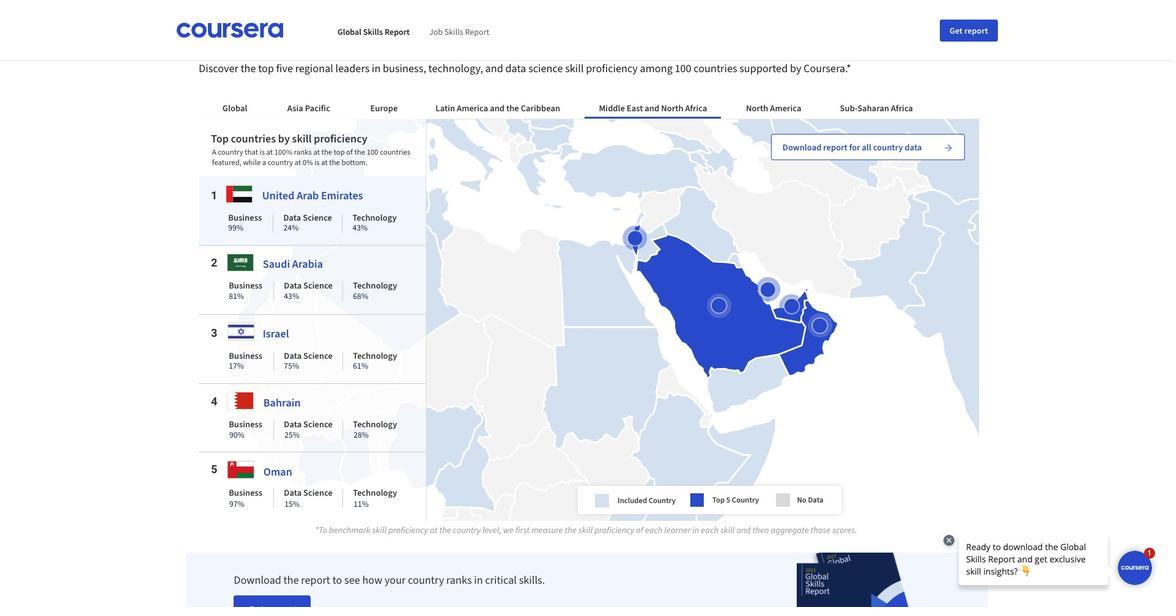 Task type: locate. For each thing, give the bounding box(es) containing it.
get report button
[[940, 19, 999, 41]]

1 horizontal spatial skills
[[445, 26, 464, 37]]

report
[[385, 26, 410, 37], [465, 26, 490, 37]]

0 horizontal spatial report
[[385, 26, 410, 37]]

2 skills from the left
[[445, 26, 464, 37]]

skills right global on the top of page
[[363, 26, 383, 37]]

skills
[[363, 26, 383, 37], [445, 26, 464, 37]]

report left the job
[[385, 26, 410, 37]]

skills right the job
[[445, 26, 464, 37]]

report for global skills report
[[385, 26, 410, 37]]

get
[[950, 25, 963, 36]]

1 horizontal spatial report
[[465, 26, 490, 37]]

report right the job
[[465, 26, 490, 37]]

skills for global
[[363, 26, 383, 37]]

2 report from the left
[[465, 26, 490, 37]]

get report
[[950, 25, 989, 36]]

0 horizontal spatial skills
[[363, 26, 383, 37]]

1 skills from the left
[[363, 26, 383, 37]]

1 report from the left
[[385, 26, 410, 37]]



Task type: vqa. For each thing, say whether or not it's contained in the screenshot.
2nd Report from the left
yes



Task type: describe. For each thing, give the bounding box(es) containing it.
job
[[430, 26, 443, 37]]

report
[[965, 25, 989, 36]]

job skills report
[[430, 26, 490, 37]]

report for job skills report
[[465, 26, 490, 37]]

skills for job
[[445, 26, 464, 37]]

global skills report
[[338, 26, 410, 37]]

job skills report link
[[430, 26, 490, 37]]

global
[[338, 26, 362, 37]]

coursera logo image
[[176, 23, 284, 38]]

global skills report link
[[338, 26, 410, 37]]



